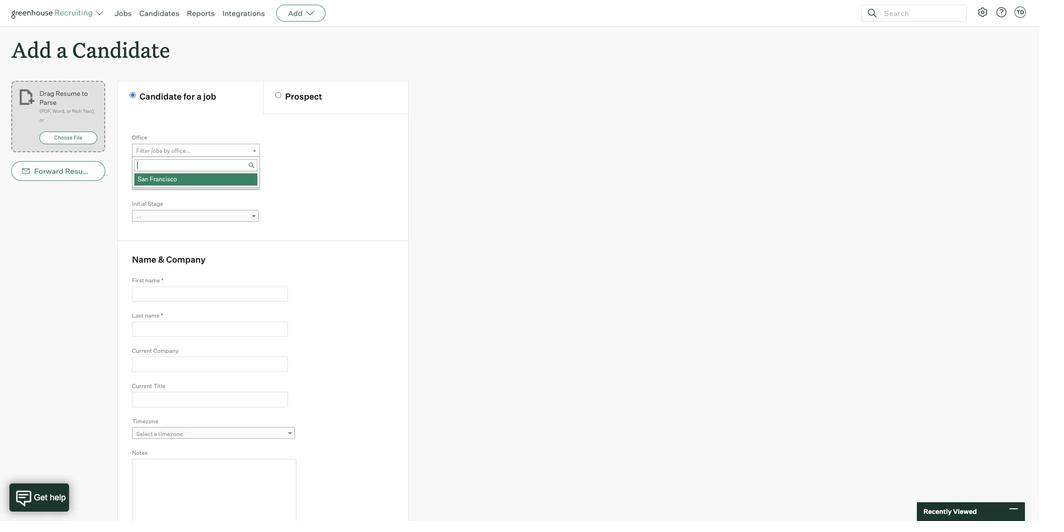 Task type: locate. For each thing, give the bounding box(es) containing it.
add a candidate
[[11, 36, 170, 63]]

filter jobs by office...
[[136, 147, 191, 154]]

initial stage
[[132, 200, 163, 207]]

1 horizontal spatial add
[[288, 8, 303, 18]]

text),
[[83, 108, 95, 114]]

* down the '&'
[[161, 277, 164, 284]]

choose file
[[54, 135, 82, 141]]

None text field
[[132, 287, 288, 302], [132, 322, 288, 337], [132, 287, 288, 302], [132, 322, 288, 337]]

candidate
[[72, 36, 170, 63], [140, 91, 182, 102]]

0 vertical spatial resume
[[56, 89, 80, 97]]

resume left via on the top left
[[65, 166, 94, 176]]

reports link
[[187, 8, 215, 18]]

-- link
[[132, 210, 259, 224]]

1 horizontal spatial or
[[67, 108, 71, 114]]

-
[[136, 213, 139, 220], [139, 213, 141, 220]]

td button
[[1015, 7, 1027, 18]]

1 vertical spatial resume
[[65, 166, 94, 176]]

1 vertical spatial company
[[153, 347, 179, 354]]

test
[[136, 180, 151, 187]]

1 vertical spatial current
[[132, 383, 152, 390]]

2 current from the top
[[132, 383, 152, 390]]

francisco
[[150, 175, 177, 183]]

a for candidate
[[56, 36, 67, 63]]

1 vertical spatial *
[[161, 277, 164, 284]]

current down last
[[132, 347, 152, 354]]

name right last
[[145, 312, 160, 319]]

select a timezone
[[136, 431, 183, 438]]

name & company
[[132, 254, 206, 264]]

2 vertical spatial *
[[161, 312, 163, 319]]

current left 'title'
[[132, 383, 152, 390]]

filter
[[136, 147, 150, 154]]

to
[[82, 89, 88, 97]]

company
[[166, 254, 206, 264], [153, 347, 179, 354]]

or down (pdf,
[[39, 117, 44, 123]]

0 vertical spatial a
[[56, 36, 67, 63]]

2 vertical spatial a
[[154, 431, 157, 438]]

recently
[[924, 508, 952, 516]]

drag resume to parse (pdf, word, or rich text), or
[[39, 89, 95, 123]]

resume inside drag resume to parse (pdf, word, or rich text), or
[[56, 89, 80, 97]]

add
[[288, 8, 303, 18], [11, 36, 52, 63]]

office
[[132, 134, 147, 141]]

candidate right candidate for a job radio
[[140, 91, 182, 102]]

email
[[107, 166, 127, 176]]

0 vertical spatial candidate
[[72, 36, 170, 63]]

1 vertical spatial add
[[11, 36, 52, 63]]

td button
[[1013, 5, 1028, 20]]

0 horizontal spatial a
[[56, 36, 67, 63]]

resume
[[56, 89, 80, 97], [65, 166, 94, 176]]

prospect
[[285, 91, 322, 102]]

candidates
[[139, 8, 179, 18]]

san francisco option
[[134, 173, 258, 186]]

initial
[[132, 200, 147, 207]]

* right job
[[143, 167, 146, 174]]

a down greenhouse recruiting image
[[56, 36, 67, 63]]

resume for forward
[[65, 166, 94, 176]]

1 current from the top
[[132, 347, 152, 354]]

*
[[143, 167, 146, 174], [161, 277, 164, 284], [161, 312, 163, 319]]

0 vertical spatial or
[[67, 108, 71, 114]]

timezone
[[132, 418, 158, 425]]

(san
[[153, 180, 165, 187]]

a right select
[[154, 431, 157, 438]]

integrations
[[223, 8, 265, 18]]

candidate down the jobs at top
[[72, 36, 170, 63]]

a
[[56, 36, 67, 63], [197, 91, 202, 102], [154, 431, 157, 438]]

company right the '&'
[[166, 254, 206, 264]]

1 vertical spatial name
[[145, 312, 160, 319]]

or
[[67, 108, 71, 114], [39, 117, 44, 123]]

resume inside button
[[65, 166, 94, 176]]

select a timezone link
[[132, 427, 295, 441]]

or left rich
[[67, 108, 71, 114]]

Prospect radio
[[275, 92, 282, 98]]

Notes text field
[[132, 459, 297, 521]]

company up 'title'
[[153, 347, 179, 354]]

0 vertical spatial name
[[145, 277, 160, 284]]

2 horizontal spatial a
[[197, 91, 202, 102]]

forward
[[34, 166, 63, 176]]

* right last
[[161, 312, 163, 319]]

jobs link
[[115, 8, 132, 18]]

last name *
[[132, 312, 163, 319]]

notes
[[132, 449, 148, 457]]

recently viewed
[[924, 508, 978, 516]]

0 horizontal spatial or
[[39, 117, 44, 123]]

timezone
[[158, 431, 183, 438]]

a for timezone
[[154, 431, 157, 438]]

0 vertical spatial company
[[166, 254, 206, 264]]

resume left to
[[56, 89, 80, 97]]

0 vertical spatial *
[[143, 167, 146, 174]]

name
[[132, 254, 156, 264]]

Search text field
[[882, 6, 958, 20]]

add inside popup button
[[288, 8, 303, 18]]

0 vertical spatial current
[[132, 347, 152, 354]]

0 horizontal spatial add
[[11, 36, 52, 63]]

resume for drag
[[56, 89, 80, 97]]

forward resume via email
[[34, 166, 127, 176]]

None text field
[[134, 159, 258, 171], [132, 357, 288, 372], [132, 392, 288, 407], [134, 159, 258, 171], [132, 357, 288, 372], [132, 392, 288, 407]]

a right for
[[197, 91, 202, 102]]

current
[[132, 347, 152, 354], [132, 383, 152, 390]]

title
[[153, 383, 166, 390]]

name right first
[[145, 277, 160, 284]]

1 horizontal spatial a
[[154, 431, 157, 438]]

current for current title
[[132, 383, 152, 390]]

0 vertical spatial add
[[288, 8, 303, 18]]

name
[[145, 277, 160, 284], [145, 312, 160, 319]]



Task type: describe. For each thing, give the bounding box(es) containing it.
integrations link
[[223, 8, 265, 18]]

* for last name *
[[161, 312, 163, 319]]

drag
[[39, 89, 54, 97]]

&
[[158, 254, 165, 264]]

choose
[[54, 135, 73, 141]]

parse
[[39, 98, 57, 106]]

via
[[95, 166, 106, 176]]

configure image
[[978, 7, 989, 18]]

1 vertical spatial or
[[39, 117, 44, 123]]

* for first name *
[[161, 277, 164, 284]]

candidates link
[[139, 8, 179, 18]]

test (san francisco) link
[[132, 177, 260, 190]]

name for first
[[145, 277, 160, 284]]

viewed
[[954, 508, 978, 516]]

add button
[[276, 5, 326, 22]]

add for add
[[288, 8, 303, 18]]

current for current company
[[132, 347, 152, 354]]

for
[[184, 91, 195, 102]]

word,
[[53, 108, 66, 114]]

file
[[74, 135, 82, 141]]

current company
[[132, 347, 179, 354]]

first
[[132, 277, 144, 284]]

job
[[132, 167, 142, 174]]

select
[[136, 431, 153, 438]]

jobs
[[151, 147, 162, 154]]

1 - from the left
[[136, 213, 139, 220]]

job
[[203, 91, 216, 102]]

current title
[[132, 383, 166, 390]]

jobs
[[115, 8, 132, 18]]

Candidate for a job radio
[[130, 92, 136, 98]]

last
[[132, 312, 144, 319]]

greenhouse recruiting image
[[11, 8, 96, 19]]

rich
[[72, 108, 82, 114]]

--
[[136, 213, 141, 220]]

stage
[[148, 200, 163, 207]]

san
[[138, 175, 149, 183]]

san francisco
[[138, 175, 177, 183]]

name for last
[[145, 312, 160, 319]]

san francisco list box
[[133, 173, 258, 186]]

test (san francisco)
[[136, 180, 194, 187]]

candidate for a job
[[140, 91, 216, 102]]

reports
[[187, 8, 215, 18]]

job *
[[132, 167, 146, 174]]

2 - from the left
[[139, 213, 141, 220]]

by
[[164, 147, 170, 154]]

1 vertical spatial candidate
[[140, 91, 182, 102]]

filter jobs by office... link
[[132, 144, 260, 157]]

1 vertical spatial a
[[197, 91, 202, 102]]

forward resume via email button
[[11, 161, 127, 181]]

first name *
[[132, 277, 164, 284]]

td
[[1017, 9, 1025, 16]]

francisco)
[[166, 180, 194, 187]]

(pdf,
[[39, 108, 52, 114]]

office...
[[171, 147, 191, 154]]

add for add a candidate
[[11, 36, 52, 63]]



Task type: vqa. For each thing, say whether or not it's contained in the screenshot.
the top Over
no



